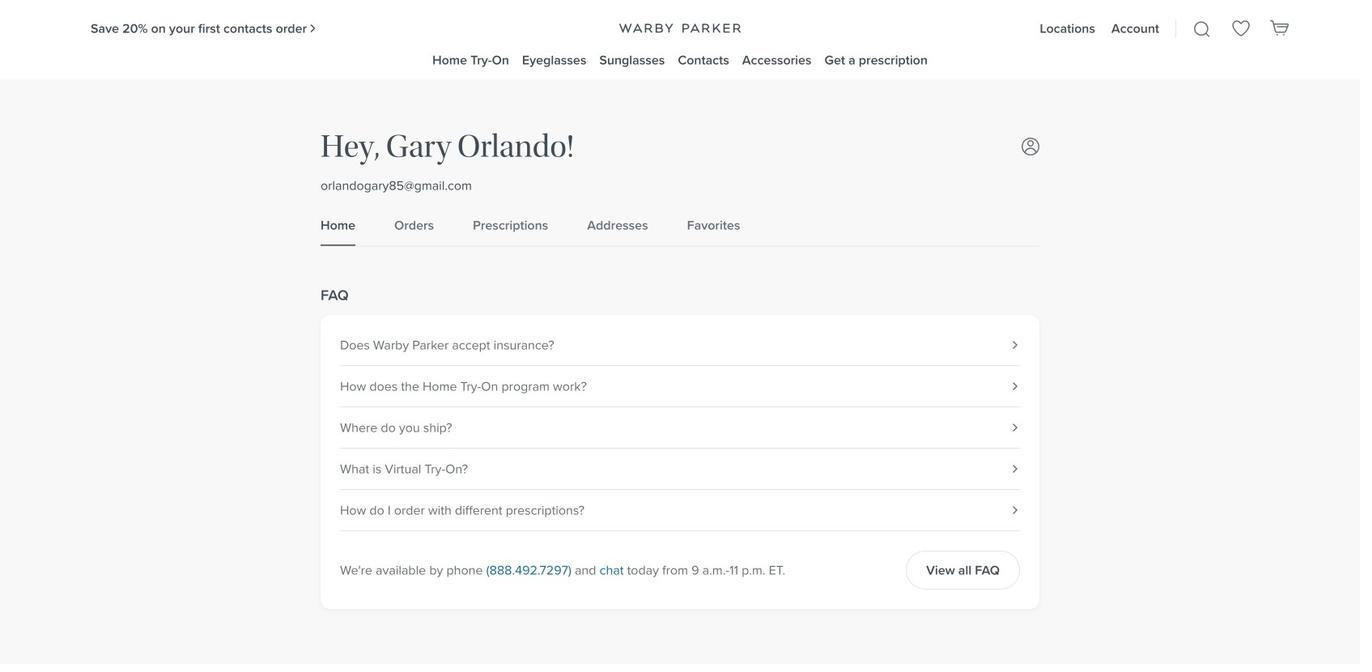 Task type: vqa. For each thing, say whether or not it's contained in the screenshot.
1st Shop from the right
no



Task type: describe. For each thing, give the bounding box(es) containing it.
cart image
[[1271, 18, 1290, 37]]



Task type: locate. For each thing, give the bounding box(es) containing it.
warby parker logo image
[[619, 23, 741, 33]]



